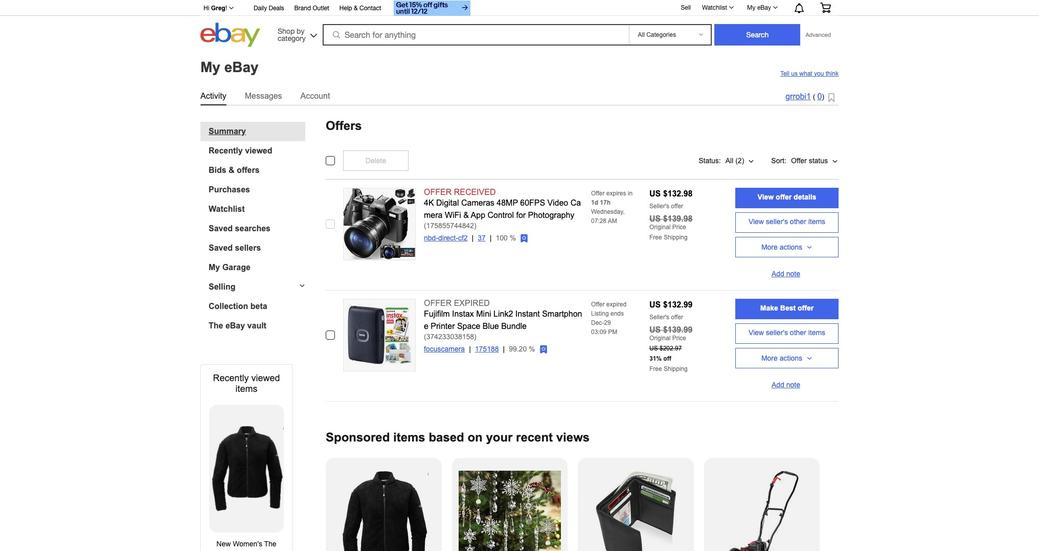 Task type: locate. For each thing, give the bounding box(es) containing it.
1 vertical spatial &
[[229, 166, 235, 174]]

view seller's other items link down make best offer link
[[736, 323, 839, 344]]

2 add note button from the top
[[736, 372, 839, 393]]

1 original from the top
[[650, 223, 671, 231]]

0 vertical spatial view seller's other items
[[749, 218, 826, 226]]

2 offer from the top
[[424, 299, 452, 307]]

us left the $139.99
[[650, 325, 661, 334]]

view seller's other items down make best offer link
[[749, 329, 826, 337]]

shop by category
[[278, 27, 306, 42]]

2 vertical spatial ebay
[[226, 321, 245, 330]]

price inside us $132.99 seller's offer us $139.99 original price us $202.97 31% off free shipping
[[673, 334, 687, 342]]

& right bids
[[229, 166, 235, 174]]

0 vertical spatial viewed
[[245, 146, 273, 155]]

1 vertical spatial free
[[650, 365, 663, 372]]

in
[[628, 190, 633, 197]]

view seller's other items down view offer details link
[[749, 218, 826, 226]]

2 free from the top
[[650, 365, 663, 372]]

original up $202.97
[[650, 334, 671, 342]]

) inside "offer expired fujifilm instax mini link2 instant smartphon e printer space blue bundle ( 374233038158 )"
[[474, 332, 477, 341]]

2 horizontal spatial &
[[464, 211, 469, 219]]

nbd-direct-cf2
[[424, 234, 468, 242]]

the up furry
[[264, 540, 277, 548]]

recently inside recently viewed link
[[209, 146, 243, 155]]

0 vertical spatial ebay
[[758, 4, 772, 11]]

2 shipping from the top
[[664, 365, 688, 372]]

37
[[478, 234, 486, 242]]

seller's up $139.98
[[650, 202, 670, 210]]

actions for us $139.99
[[780, 354, 803, 362]]

( down e
[[424, 332, 427, 341]]

other down make best offer link
[[791, 329, 807, 337]]

374233038158
[[427, 332, 474, 341]]

original inside us $132.99 seller's offer us $139.99 original price us $202.97 31% off free shipping
[[650, 334, 671, 342]]

0 vertical spatial &
[[354, 5, 358, 12]]

add note for us $139.99
[[772, 381, 801, 389]]

2 more actions from the top
[[762, 354, 803, 362]]

1 actions from the top
[[780, 243, 803, 251]]

seller's down the make
[[767, 329, 789, 337]]

2 vertical spatial offer
[[592, 301, 605, 308]]

( inside the "grrobi1 ( 0 )"
[[814, 93, 816, 101]]

offer up listing
[[592, 301, 605, 308]]

offer up 1d
[[592, 190, 605, 197]]

account navigation
[[198, 0, 839, 17]]

1 vertical spatial original
[[650, 334, 671, 342]]

2 price from the top
[[673, 334, 687, 342]]

offer inside "offer expired fujifilm instax mini link2 instant smartphon e printer space blue bundle ( 374233038158 )"
[[424, 299, 452, 307]]

my ebay link
[[742, 2, 783, 14]]

focuscamera
[[424, 345, 465, 353]]

offer inside offer expired listing ends dec-29 03:09 pm
[[592, 301, 605, 308]]

1 horizontal spatial watchlist link
[[697, 2, 739, 14]]

1 vertical spatial %
[[529, 345, 536, 353]]

offer down $132.98
[[672, 202, 684, 210]]

us up 31%
[[650, 345, 659, 352]]

0 vertical spatial offer
[[424, 188, 452, 196]]

details
[[794, 193, 817, 201]]

) left make this page your my ebay homepage icon in the top of the page
[[823, 93, 825, 101]]

1 seller's from the top
[[767, 218, 789, 226]]

watchlist down purchases
[[209, 204, 245, 213]]

0 vertical spatial )
[[823, 93, 825, 101]]

2 seller's from the top
[[650, 313, 670, 321]]

daily deals link
[[254, 3, 284, 14]]

1 saved from the top
[[209, 224, 233, 233]]

expires
[[607, 190, 627, 197]]

more actions button down view offer details link
[[736, 237, 839, 257]]

price down the $139.99
[[673, 334, 687, 342]]

2 seller's from the top
[[767, 329, 789, 337]]

offer expires in 1d 17h wednesday, 07:28 am
[[592, 190, 633, 224]]

recently inside recently viewed items
[[213, 373, 249, 383]]

nbd-
[[424, 234, 439, 242]]

0 vertical spatial %
[[510, 234, 516, 242]]

add note
[[772, 270, 801, 278], [772, 381, 801, 389]]

view down the make
[[749, 329, 765, 337]]

add note button for us $139.98
[[736, 261, 839, 282]]

0 vertical spatial more actions button
[[736, 237, 839, 257]]

recently
[[209, 146, 243, 155], [213, 373, 249, 383]]

advanced
[[806, 32, 832, 38]]

2 vertical spatial (
[[424, 332, 427, 341]]

status:
[[699, 156, 722, 165]]

brand
[[295, 5, 311, 12]]

seller's
[[650, 202, 670, 210], [650, 313, 670, 321]]

more
[[762, 243, 778, 251], [762, 354, 778, 362]]

make this page your my ebay homepage image
[[829, 93, 835, 103]]

0 vertical spatial add note button
[[736, 261, 839, 282]]

) inside the "grrobi1 ( 0 )"
[[823, 93, 825, 101]]

2 vertical spatial &
[[464, 211, 469, 219]]

2 other from the top
[[791, 329, 807, 337]]

seller's down view offer details link
[[767, 218, 789, 226]]

offer expired fujifilm instax mini link2 instant smartphon e printer space blue bundle ( 374233038158 )
[[424, 299, 583, 341]]

03:09
[[592, 328, 607, 335]]

1 vertical spatial ebay
[[225, 59, 259, 75]]

1 horizontal spatial watchlist
[[703, 4, 728, 11]]

$139.98
[[664, 214, 693, 223]]

1 vertical spatial actions
[[780, 354, 803, 362]]

0 vertical spatial view
[[758, 193, 774, 201]]

saved up saved sellers
[[209, 224, 233, 233]]

) inside offer received 4k digital cameras 48mp 60fps video ca mera wifi & app control for photography ( 175855744842 )
[[474, 221, 477, 230]]

0 horizontal spatial &
[[229, 166, 235, 174]]

0 vertical spatial watchlist
[[703, 4, 728, 11]]

1 vertical spatial other
[[791, 329, 807, 337]]

saved for saved sellers
[[209, 243, 233, 252]]

ends
[[611, 310, 624, 317]]

0 vertical spatial (
[[814, 93, 816, 101]]

2 vertical spatial view
[[749, 329, 765, 337]]

us left $132.99
[[650, 300, 661, 309]]

0 vertical spatial actions
[[780, 243, 803, 251]]

new women's the north face furry hig
[[211, 540, 282, 551]]

contact
[[360, 5, 382, 12]]

note
[[787, 270, 801, 278], [787, 381, 801, 389]]

0 vertical spatial add
[[772, 270, 785, 278]]

1 more actions from the top
[[762, 243, 803, 251]]

view seller's other items for us $139.99
[[749, 329, 826, 337]]

offer inside view offer details link
[[776, 193, 792, 201]]

2 more from the top
[[762, 354, 778, 362]]

offer inside make best offer link
[[798, 304, 814, 312]]

1 vertical spatial add note
[[772, 381, 801, 389]]

watchlist link inside account "navigation"
[[697, 2, 739, 14]]

more actions down view offer details link
[[762, 243, 803, 251]]

0 vertical spatial watchlist link
[[697, 2, 739, 14]]

seller's inside 'us $132.98 seller's offer us $139.98 original price free shipping'
[[650, 202, 670, 210]]

price inside 'us $132.98 seller's offer us $139.98 original price free shipping'
[[673, 223, 687, 231]]

1 price from the top
[[673, 223, 687, 231]]

1 vertical spatial view
[[749, 218, 765, 226]]

1 vertical spatial watchlist
[[209, 204, 245, 213]]

view down sort:
[[758, 193, 774, 201]]

%
[[510, 234, 516, 242], [529, 345, 536, 353]]

0 vertical spatial more actions
[[762, 243, 803, 251]]

& for offers
[[229, 166, 235, 174]]

1 vertical spatial saved
[[209, 243, 233, 252]]

100
[[496, 234, 508, 242]]

& left app
[[464, 211, 469, 219]]

1 vertical spatial more actions
[[762, 354, 803, 362]]

add for us $139.99
[[772, 381, 785, 389]]

bids
[[209, 166, 227, 174]]

view seller's other items link down view offer details link
[[736, 212, 839, 233]]

0 vertical spatial free
[[650, 234, 663, 241]]

0 vertical spatial seller's
[[767, 218, 789, 226]]

0 horizontal spatial my ebay
[[201, 59, 259, 75]]

view for us $132.98
[[749, 218, 765, 226]]

0 vertical spatial other
[[791, 218, 807, 226]]

shipping inside 'us $132.98 seller's offer us $139.98 original price free shipping'
[[664, 234, 688, 241]]

offer
[[776, 193, 792, 201], [672, 202, 684, 210], [798, 304, 814, 312], [672, 313, 684, 321]]

make best offer link
[[736, 299, 839, 319]]

view seller's other items
[[749, 218, 826, 226], [749, 329, 826, 337]]

1 vertical spatial view seller's other items
[[749, 329, 826, 337]]

seller's up the $139.99
[[650, 313, 670, 321]]

2 original from the top
[[650, 334, 671, 342]]

wednesday,
[[592, 208, 625, 215]]

viewed inside recently viewed items
[[252, 373, 280, 383]]

help & contact
[[340, 5, 382, 12]]

shipping inside us $132.99 seller's offer us $139.99 original price us $202.97 31% off free shipping
[[664, 365, 688, 372]]

& right help
[[354, 5, 358, 12]]

1 vertical spatial seller's
[[767, 329, 789, 337]]

1 vertical spatial (
[[424, 221, 427, 230]]

offer up the fujifilm on the left of page
[[424, 299, 452, 307]]

1 vertical spatial viewed
[[252, 373, 280, 383]]

focuscamera link
[[424, 345, 475, 353]]

price down $139.98
[[673, 223, 687, 231]]

0
[[818, 92, 823, 101]]

) down space
[[474, 332, 477, 341]]

1 horizontal spatial &
[[354, 5, 358, 12]]

watchlist link down purchases link
[[209, 204, 306, 214]]

1 horizontal spatial %
[[529, 345, 536, 353]]

1 vertical spatial )
[[474, 221, 477, 230]]

saved searches
[[209, 224, 271, 233]]

offer left status
[[792, 156, 807, 165]]

( down mera at left top
[[424, 221, 427, 230]]

actions down make best offer link
[[780, 354, 803, 362]]

view seller's other items link
[[736, 212, 839, 233], [736, 323, 839, 344]]

1 vertical spatial shipping
[[664, 365, 688, 372]]

1 other from the top
[[791, 218, 807, 226]]

view seller's other items link for us $139.98
[[736, 212, 839, 233]]

1 vertical spatial seller's
[[650, 313, 670, 321]]

watchlist link right 'sell'
[[697, 2, 739, 14]]

1 horizontal spatial my ebay
[[748, 4, 772, 11]]

1 add note button from the top
[[736, 261, 839, 282]]

2 actions from the top
[[780, 354, 803, 362]]

0 vertical spatial view seller's other items link
[[736, 212, 839, 233]]

offer left details
[[776, 193, 792, 201]]

cf2
[[459, 234, 468, 242]]

items inside recently viewed items
[[236, 384, 258, 394]]

original inside 'us $132.98 seller's offer us $139.98 original price free shipping'
[[650, 223, 671, 231]]

2 saved from the top
[[209, 243, 233, 252]]

watchlist inside my ebay main content
[[209, 204, 245, 213]]

my ebay main content
[[4, 50, 1036, 551]]

offer for us $132.99
[[592, 301, 605, 308]]

1 view seller's other items link from the top
[[736, 212, 839, 233]]

2 view seller's other items link from the top
[[736, 323, 839, 344]]

% right "99.20"
[[529, 345, 536, 353]]

photography
[[528, 211, 575, 219]]

control
[[488, 211, 514, 219]]

saved up "my garage"
[[209, 243, 233, 252]]

add note for us $139.98
[[772, 270, 801, 278]]

collection
[[209, 302, 248, 310]]

delete
[[366, 156, 387, 165]]

best
[[781, 304, 796, 312]]

1 vertical spatial offer
[[592, 190, 605, 197]]

1 vertical spatial more actions button
[[736, 348, 839, 368]]

1 vertical spatial add
[[772, 381, 785, 389]]

ebay for the my ebay link
[[758, 4, 772, 11]]

% for bundle
[[529, 345, 536, 353]]

my inside account "navigation"
[[748, 4, 756, 11]]

offer status button
[[791, 150, 839, 171]]

1 vertical spatial offer
[[424, 299, 452, 307]]

other for us $139.98
[[791, 218, 807, 226]]

offer up the $139.99
[[672, 313, 684, 321]]

shipping down $139.98
[[664, 234, 688, 241]]

0 vertical spatial shipping
[[664, 234, 688, 241]]

1 horizontal spatial the
[[264, 540, 277, 548]]

% right 100
[[510, 234, 516, 242]]

recently for recently viewed
[[209, 146, 243, 155]]

0 vertical spatial my
[[748, 4, 756, 11]]

2 add note from the top
[[772, 381, 801, 389]]

0 vertical spatial note
[[787, 270, 801, 278]]

offer expired listing ends dec-29 03:09 pm
[[592, 301, 627, 335]]

1 vertical spatial watchlist link
[[209, 204, 306, 214]]

watchlist right 'sell'
[[703, 4, 728, 11]]

greg
[[211, 5, 226, 12]]

0 vertical spatial price
[[673, 223, 687, 231]]

offer inside offer expires in 1d 17h wednesday, 07:28 am
[[592, 190, 605, 197]]

more actions button
[[736, 237, 839, 257], [736, 348, 839, 368]]

all
[[726, 156, 734, 165]]

sponsored
[[326, 430, 390, 444]]

original
[[650, 223, 671, 231], [650, 334, 671, 342]]

2 note from the top
[[787, 381, 801, 389]]

0 vertical spatial the
[[209, 321, 223, 330]]

0 horizontal spatial watchlist link
[[209, 204, 306, 214]]

for
[[517, 211, 526, 219]]

2 add from the top
[[772, 381, 785, 389]]

1 vertical spatial more
[[762, 354, 778, 362]]

( left "0" on the top of page
[[814, 93, 816, 101]]

collection beta
[[209, 302, 268, 310]]

viewed
[[245, 146, 273, 155], [252, 373, 280, 383]]

0 horizontal spatial watchlist
[[209, 204, 245, 213]]

1 vertical spatial note
[[787, 381, 801, 389]]

app
[[471, 211, 486, 219]]

seller's inside us $132.99 seller's offer us $139.99 original price us $202.97 31% off free shipping
[[650, 313, 670, 321]]

1 view seller's other items from the top
[[749, 218, 826, 226]]

actions down view offer details link
[[780, 243, 803, 251]]

1 vertical spatial add note button
[[736, 372, 839, 393]]

add for us $139.98
[[772, 270, 785, 278]]

more actions down make best offer link
[[762, 354, 803, 362]]

north
[[211, 550, 229, 551]]

0 vertical spatial seller's
[[650, 202, 670, 210]]

0 vertical spatial original
[[650, 223, 671, 231]]

1 free from the top
[[650, 234, 663, 241]]

1 note from the top
[[787, 270, 801, 278]]

ebay inside account "navigation"
[[758, 4, 772, 11]]

0 horizontal spatial the
[[209, 321, 223, 330]]

printer
[[431, 322, 455, 330]]

summary link
[[209, 127, 306, 136]]

offer
[[792, 156, 807, 165], [592, 190, 605, 197], [592, 301, 605, 308]]

instant
[[516, 309, 540, 318]]

) down app
[[474, 221, 477, 230]]

offer right best
[[798, 304, 814, 312]]

None submit
[[715, 24, 801, 46]]

1 vertical spatial the
[[264, 540, 277, 548]]

the down collection
[[209, 321, 223, 330]]

1 vertical spatial view seller's other items link
[[736, 323, 839, 344]]

seller's for $139.99
[[650, 313, 670, 321]]

help & contact link
[[340, 3, 382, 14]]

1 add from the top
[[772, 270, 785, 278]]

2 view seller's other items from the top
[[749, 329, 826, 337]]

viewed for recently viewed
[[245, 146, 273, 155]]

2 vertical spatial )
[[474, 332, 477, 341]]

fujifilm instax mini link2 instant smartphon e printer space blue bundle link
[[424, 309, 583, 330]]

get an extra 15% off image
[[394, 1, 471, 16]]

us left $132.98
[[650, 189, 661, 198]]

1 vertical spatial price
[[673, 334, 687, 342]]

shop
[[278, 27, 295, 35]]

activity link
[[201, 89, 227, 103]]

( inside offer received 4k digital cameras 48mp 60fps video ca mera wifi & app control for photography ( 175855744842 )
[[424, 221, 427, 230]]

more actions button down make best offer link
[[736, 348, 839, 368]]

other for us $139.99
[[791, 329, 807, 337]]

purchases link
[[209, 185, 306, 194]]

1 more from the top
[[762, 243, 778, 251]]

ca
[[571, 198, 581, 207]]

1 shipping from the top
[[664, 234, 688, 241]]

my ebay inside account "navigation"
[[748, 4, 772, 11]]

us left $139.98
[[650, 214, 661, 223]]

instax
[[452, 309, 474, 318]]

offer up 4k at the top
[[424, 188, 452, 196]]

0 vertical spatial saved
[[209, 224, 233, 233]]

4k
[[424, 198, 434, 207]]

other down details
[[791, 218, 807, 226]]

1 offer from the top
[[424, 188, 452, 196]]

!
[[226, 5, 227, 12]]

items
[[809, 218, 826, 226], [809, 329, 826, 337], [236, 384, 258, 394], [394, 430, 426, 444]]

more actions
[[762, 243, 803, 251], [762, 354, 803, 362]]

0 vertical spatial add note
[[772, 270, 801, 278]]

1 vertical spatial recently
[[213, 373, 249, 383]]

e
[[424, 322, 429, 330]]

0 vertical spatial my ebay
[[748, 4, 772, 11]]

0 vertical spatial more
[[762, 243, 778, 251]]

summary
[[209, 127, 246, 135]]

2 vertical spatial my
[[209, 263, 220, 272]]

ebay
[[758, 4, 772, 11], [225, 59, 259, 75], [226, 321, 245, 330]]

0 vertical spatial recently
[[209, 146, 243, 155]]

view seller's other items link for us $139.99
[[736, 323, 839, 344]]

original down $139.98
[[650, 223, 671, 231]]

offer inside offer received 4k digital cameras 48mp 60fps video ca mera wifi & app control for photography ( 175855744842 )
[[424, 188, 452, 196]]

women's
[[233, 540, 263, 548]]

direct-
[[439, 234, 459, 242]]

category
[[278, 34, 306, 42]]

seller's for $139.98
[[650, 202, 670, 210]]

more actions button for us $139.99
[[736, 348, 839, 368]]

& inside account "navigation"
[[354, 5, 358, 12]]

shipping down off
[[664, 365, 688, 372]]

1 add note from the top
[[772, 270, 801, 278]]

free inside 'us $132.98 seller's offer us $139.98 original price free shipping'
[[650, 234, 663, 241]]

1 seller's from the top
[[650, 202, 670, 210]]

more for us $139.98
[[762, 243, 778, 251]]

1 more actions button from the top
[[736, 237, 839, 257]]

2 more actions button from the top
[[736, 348, 839, 368]]

view down view offer details link
[[749, 218, 765, 226]]

1 vertical spatial my ebay
[[201, 59, 259, 75]]

original for $139.98
[[650, 223, 671, 231]]

0 horizontal spatial %
[[510, 234, 516, 242]]

think
[[826, 70, 839, 77]]

expired
[[607, 301, 627, 308]]



Task type: vqa. For each thing, say whether or not it's contained in the screenshot.
first the 'note'
yes



Task type: describe. For each thing, give the bounding box(es) containing it.
& for contact
[[354, 5, 358, 12]]

& inside offer received 4k digital cameras 48mp 60fps video ca mera wifi & app control for photography ( 175855744842 )
[[464, 211, 469, 219]]

bids & offers
[[209, 166, 260, 174]]

price for $139.99
[[673, 334, 687, 342]]

17h
[[601, 199, 611, 206]]

smartphon
[[543, 309, 583, 318]]

2 us from the top
[[650, 214, 661, 223]]

cameras
[[462, 198, 495, 207]]

your
[[486, 430, 513, 444]]

delete button
[[343, 150, 409, 171]]

new
[[217, 540, 231, 548]]

off
[[664, 355, 672, 362]]

recently viewed items
[[213, 373, 280, 394]]

none submit inside shop by category banner
[[715, 24, 801, 46]]

99.20 %
[[509, 345, 536, 353]]

price for $139.98
[[673, 223, 687, 231]]

3 us from the top
[[650, 300, 661, 309]]

5 us from the top
[[650, 345, 659, 352]]

advanced link
[[801, 25, 837, 45]]

saved for saved searches
[[209, 224, 233, 233]]

new women's the north face furry hig link
[[209, 405, 284, 551]]

sell link
[[677, 4, 696, 11]]

make best offer
[[761, 304, 814, 312]]

4 us from the top
[[650, 325, 661, 334]]

collection beta link
[[209, 302, 306, 311]]

pm
[[609, 328, 618, 335]]

seller's for us $139.99
[[767, 329, 789, 337]]

note for us $139.99
[[787, 381, 801, 389]]

Search for anything text field
[[324, 25, 628, 45]]

offer inside us $132.99 seller's offer us $139.99 original price us $202.97 31% off free shipping
[[672, 313, 684, 321]]

selling
[[209, 282, 236, 291]]

viewed for recently viewed items
[[252, 373, 280, 383]]

dec-
[[592, 319, 605, 326]]

$132.99
[[664, 300, 693, 309]]

based
[[429, 430, 465, 444]]

4k digital cameras 48mp 60fps video camera wifi & app control for photography image
[[344, 188, 416, 259]]

watchlist inside account "navigation"
[[703, 4, 728, 11]]

note for us $139.98
[[787, 270, 801, 278]]

seller's for us $139.98
[[767, 218, 789, 226]]

bids & offers link
[[209, 166, 306, 175]]

free inside us $132.99 seller's offer us $139.99 original price us $202.97 31% off free shipping
[[650, 365, 663, 372]]

the ebay vault link
[[209, 321, 306, 330]]

(2)
[[736, 156, 745, 165]]

my for my garage link
[[209, 263, 220, 272]]

recent
[[516, 430, 553, 444]]

deals
[[269, 5, 284, 12]]

actions for us $139.98
[[780, 243, 803, 251]]

blue
[[483, 322, 499, 330]]

29
[[605, 319, 611, 326]]

beta
[[251, 302, 268, 310]]

my for the my ebay link
[[748, 4, 756, 11]]

brand outlet
[[295, 5, 330, 12]]

more actions for us $139.99
[[762, 354, 803, 362]]

view for us $132.99
[[749, 329, 765, 337]]

175188 link
[[475, 345, 509, 353]]

4k digital cameras 48mp 60fps video ca mera wifi & app control for photography link
[[424, 198, 581, 219]]

what
[[800, 70, 813, 77]]

% for app
[[510, 234, 516, 242]]

offer inside 'us $132.98 seller's offer us $139.98 original price free shipping'
[[672, 202, 684, 210]]

furry
[[249, 550, 265, 551]]

$202.97
[[660, 345, 682, 352]]

view offer details
[[758, 193, 817, 201]]

tell us what you think link
[[781, 70, 839, 77]]

$139.99
[[664, 325, 693, 334]]

recently for recently viewed items
[[213, 373, 249, 383]]

0 vertical spatial offer
[[792, 156, 807, 165]]

make
[[761, 304, 779, 312]]

status: all (2)
[[699, 156, 745, 165]]

more actions button for us $139.98
[[736, 237, 839, 257]]

digital
[[437, 198, 459, 207]]

you
[[815, 70, 825, 77]]

tell
[[781, 70, 790, 77]]

sell
[[681, 4, 691, 11]]

offer for fujifilm
[[424, 299, 452, 307]]

more for us $139.99
[[762, 354, 778, 362]]

the ebay vault
[[209, 321, 267, 330]]

the inside new women's the north face furry hig
[[264, 540, 277, 548]]

saved searches link
[[209, 224, 306, 233]]

fujifilm instax mini link2 instant smartphone printer space blue bundle image
[[344, 299, 416, 371]]

more actions for us $139.98
[[762, 243, 803, 251]]

tell us what you think
[[781, 70, 839, 77]]

offer for us $132.98
[[592, 190, 605, 197]]

$132.98
[[664, 189, 693, 198]]

my garage link
[[209, 263, 306, 272]]

view seller's other items for us $139.98
[[749, 218, 826, 226]]

views
[[557, 430, 590, 444]]

recently viewed link
[[209, 146, 306, 155]]

on
[[468, 430, 483, 444]]

hi greg !
[[204, 5, 227, 12]]

original for $139.99
[[650, 334, 671, 342]]

offer received 4k digital cameras 48mp 60fps video ca mera wifi & app control for photography ( 175855744842 )
[[424, 188, 581, 230]]

recently viewed
[[209, 146, 273, 155]]

add note button for us $139.99
[[736, 372, 839, 393]]

searches
[[235, 224, 271, 233]]

1 us from the top
[[650, 189, 661, 198]]

100 %
[[496, 234, 516, 242]]

am
[[608, 217, 618, 224]]

shop by category banner
[[198, 0, 839, 50]]

garage
[[222, 263, 251, 272]]

your shopping cart image
[[820, 3, 832, 13]]

31%
[[650, 355, 662, 362]]

listing
[[592, 310, 609, 317]]

shop by category button
[[273, 23, 319, 45]]

offer for 4k
[[424, 188, 452, 196]]

grrobi1
[[786, 92, 812, 101]]

messages link
[[245, 89, 282, 103]]

ebay for the ebay vault link
[[226, 321, 245, 330]]

1 vertical spatial my
[[201, 59, 221, 75]]

video
[[548, 198, 569, 207]]

offers
[[326, 118, 362, 132]]

hi
[[204, 5, 210, 12]]

view offer details link
[[736, 188, 839, 208]]

sellers
[[235, 243, 261, 252]]

help
[[340, 5, 352, 12]]

bundle
[[502, 322, 527, 330]]

outlet
[[313, 5, 330, 12]]

sort:
[[772, 156, 787, 165]]

( inside "offer expired fujifilm instax mini link2 instant smartphon e printer space blue bundle ( 374233038158 )"
[[424, 332, 427, 341]]

wifi
[[445, 211, 462, 219]]

us $132.98 seller's offer us $139.98 original price free shipping
[[650, 189, 693, 241]]

175188
[[475, 345, 499, 353]]

my ebay inside main content
[[201, 59, 259, 75]]

purchases
[[209, 185, 250, 194]]

sponsored items based on your recent views
[[326, 430, 590, 444]]

us
[[792, 70, 798, 77]]

48mp
[[497, 198, 518, 207]]



